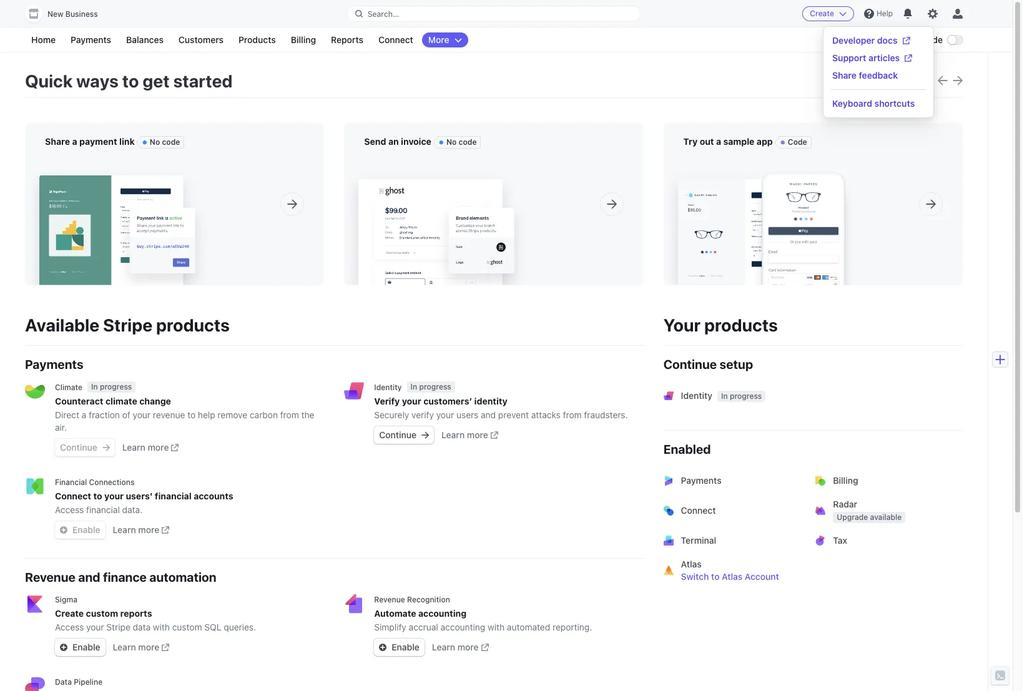 Task type: vqa. For each thing, say whether or not it's contained in the screenshot.
and
yes



Task type: describe. For each thing, give the bounding box(es) containing it.
new
[[47, 9, 63, 19]]

learn for your
[[442, 430, 465, 441]]

tax link
[[809, 526, 964, 556]]

revenue and finance automation
[[25, 571, 217, 585]]

articles
[[869, 52, 901, 63]]

to inside atlas switch to atlas account
[[712, 572, 720, 582]]

more for stripe
[[138, 642, 160, 653]]

identity
[[475, 396, 508, 407]]

no code for sending
[[447, 137, 477, 147]]

users'
[[126, 491, 153, 502]]

send
[[365, 136, 387, 147]]

sample inside explore a working code sample to integrate a prebuilt checkout form.
[[780, 154, 809, 165]]

customers
[[179, 34, 224, 45]]

learn more for accounting
[[432, 642, 479, 653]]

code
[[789, 137, 808, 147]]

or
[[103, 154, 111, 165]]

more for financial
[[138, 525, 160, 536]]

sell a product or subscription by sharing a link to a checkout page.
[[45, 154, 249, 177]]

customers link
[[172, 32, 230, 47]]

0 vertical spatial atlas
[[682, 559, 702, 570]]

2 horizontal spatial connect
[[682, 506, 716, 516]]

continue for continue button
[[60, 442, 97, 453]]

with inside revenue recognition automate accounting simplify accrual accounting with automated reporting.
[[488, 622, 505, 633]]

data pipeline
[[55, 678, 103, 687]]

a inside counteract climate change direct a fraction of your revenue to help remove carbon from the air.
[[82, 410, 86, 421]]

feedback
[[860, 70, 899, 81]]

connections
[[89, 478, 135, 487]]

Search… text field
[[348, 6, 641, 22]]

invoice inside collect a payment by sending a branded invoice email and payment page.
[[529, 154, 558, 165]]

remove
[[218, 410, 248, 421]]

share for share a payment link
[[45, 136, 70, 147]]

fraction
[[89, 410, 120, 421]]

keyboard
[[833, 98, 873, 109]]

progress for your
[[420, 382, 452, 392]]

new business button
[[25, 5, 110, 22]]

your products
[[664, 315, 779, 336]]

data.
[[122, 505, 143, 516]]

payment for by
[[402, 154, 437, 165]]

0 vertical spatial invoice
[[401, 136, 432, 147]]

svg image inside "enable" button
[[60, 527, 67, 534]]

help
[[877, 9, 894, 18]]

0 vertical spatial stripe
[[103, 315, 153, 336]]

more for accounting
[[458, 642, 479, 653]]

continue for continue link
[[380, 430, 417, 441]]

help button
[[860, 4, 899, 24]]

home
[[31, 34, 56, 45]]

recognition
[[407, 596, 450, 605]]

1 horizontal spatial billing
[[834, 476, 859, 486]]

in for your
[[411, 382, 418, 392]]

automated
[[507, 622, 551, 633]]

checkout inside explore a working code sample to integrate a prebuilt checkout form.
[[684, 167, 721, 177]]

learn more link for of
[[122, 442, 179, 454]]

climate
[[106, 396, 137, 407]]

checkout inside sell a product or subscription by sharing a link to a checkout page.
[[45, 167, 82, 177]]

0 horizontal spatial financial
[[86, 505, 120, 516]]

developer docs
[[833, 35, 898, 46]]

1 vertical spatial accounting
[[441, 622, 486, 633]]

ways
[[76, 71, 119, 91]]

your inside financial connections connect to your users' financial accounts access financial data.
[[104, 491, 124, 502]]

more for your
[[467, 430, 489, 441]]

sell
[[45, 154, 60, 165]]

working
[[724, 154, 755, 165]]

no for sending
[[447, 137, 457, 147]]

learn more link for your
[[442, 429, 499, 442]]

enable for automate
[[392, 642, 420, 653]]

securely
[[375, 410, 410, 421]]

learn more for of
[[122, 442, 169, 453]]

account
[[745, 572, 780, 582]]

no code for subscription
[[150, 137, 180, 147]]

0 horizontal spatial connect link
[[372, 32, 420, 47]]

quick
[[25, 71, 73, 91]]

automate
[[375, 609, 417, 619]]

new business
[[47, 9, 98, 19]]

sql
[[205, 622, 222, 633]]

your
[[664, 315, 701, 336]]

page. inside collect a payment by sending a branded invoice email and payment page.
[[443, 167, 466, 177]]

revenue for revenue recognition automate accounting simplify accrual accounting with automated reporting.
[[375, 596, 405, 605]]

to inside sell a product or subscription by sharing a link to a checkout page.
[[234, 154, 242, 165]]

reports link
[[325, 32, 370, 47]]

revenue recognition automate accounting simplify accrual accounting with automated reporting.
[[375, 596, 593, 633]]

link inside sell a product or subscription by sharing a link to a checkout page.
[[217, 154, 231, 165]]

help menu
[[824, 27, 934, 117]]

upgrade
[[838, 513, 869, 522]]

test
[[900, 34, 918, 45]]

balances link
[[120, 32, 170, 47]]

support articles
[[833, 52, 901, 63]]

with inside sigma create custom reports access your stripe data with custom sql queries.
[[153, 622, 170, 633]]

test mode
[[900, 34, 944, 45]]

2 horizontal spatial in
[[722, 392, 728, 401]]

mode
[[920, 34, 944, 45]]

create inside sigma create custom reports access your stripe data with custom sql queries.
[[55, 609, 84, 619]]

prebuilt
[[868, 154, 898, 165]]

more
[[429, 34, 450, 45]]

learn for accounting
[[432, 642, 456, 653]]

0 vertical spatial sample
[[724, 136, 755, 147]]

learn more for stripe
[[113, 642, 160, 653]]

by inside collect a payment by sending a branded invoice email and payment page.
[[440, 154, 449, 165]]

create button
[[803, 6, 855, 21]]

svg image for enable
[[380, 644, 387, 652]]

revenue
[[153, 410, 185, 421]]

data
[[55, 678, 72, 687]]

1 vertical spatial atlas
[[722, 572, 743, 582]]

shift section content left image
[[939, 75, 949, 85]]

app
[[757, 136, 774, 147]]

learn more for financial
[[113, 525, 160, 536]]

available
[[25, 315, 99, 336]]

accounts
[[194, 491, 233, 502]]

customers'
[[424, 396, 473, 407]]

learn for stripe
[[113, 642, 136, 653]]

continue link
[[375, 427, 434, 444]]

enable inside button
[[72, 525, 100, 536]]

verify
[[412, 410, 434, 421]]

send an invoice
[[365, 136, 432, 147]]

and inside collect a payment by sending a branded invoice email and payment page.
[[388, 167, 403, 177]]

stripe inside sigma create custom reports access your stripe data with custom sql queries.
[[106, 622, 130, 633]]

simplify
[[375, 622, 407, 633]]

home link
[[25, 32, 62, 47]]

1 horizontal spatial financial
[[155, 491, 192, 502]]

2 horizontal spatial progress
[[730, 392, 763, 401]]

try
[[684, 136, 698, 147]]

0 vertical spatial custom
[[86, 609, 118, 619]]

sharing
[[178, 154, 208, 165]]

code for subscription
[[162, 137, 180, 147]]

accrual
[[409, 622, 439, 633]]

direct
[[55, 410, 79, 421]]

0 vertical spatial link
[[119, 136, 135, 147]]

to inside explore a working code sample to integrate a prebuilt checkout form.
[[812, 154, 820, 165]]

page. inside sell a product or subscription by sharing a link to a checkout page.
[[85, 167, 107, 177]]

form.
[[724, 167, 745, 177]]

an
[[389, 136, 399, 147]]

change
[[139, 396, 171, 407]]

sigma
[[55, 596, 77, 605]]

developers link
[[834, 32, 893, 47]]

verify
[[375, 396, 400, 407]]

help
[[198, 410, 215, 421]]

terminal
[[682, 536, 717, 546]]

get
[[143, 71, 170, 91]]

reports
[[331, 34, 364, 45]]

reporting.
[[553, 622, 593, 633]]

data
[[133, 622, 151, 633]]

1 vertical spatial payments
[[25, 357, 83, 372]]

developer docs link
[[833, 34, 911, 47]]



Task type: locate. For each thing, give the bounding box(es) containing it.
1 vertical spatial billing link
[[809, 466, 964, 496]]

1 horizontal spatial svg image
[[380, 644, 387, 652]]

no up sending
[[447, 137, 457, 147]]

counteract
[[55, 396, 103, 407]]

more
[[467, 430, 489, 441], [148, 442, 169, 453], [138, 525, 160, 536], [138, 642, 160, 653], [458, 642, 479, 653]]

1 vertical spatial billing
[[834, 476, 859, 486]]

svg image inside enable link
[[380, 644, 387, 652]]

1 horizontal spatial connect link
[[657, 496, 811, 526]]

to inside financial connections connect to your users' financial accounts access financial data.
[[93, 491, 102, 502]]

learn down of
[[122, 442, 146, 453]]

learn for financial
[[113, 525, 136, 536]]

create down sigma
[[55, 609, 84, 619]]

air.
[[55, 422, 67, 433]]

1 checkout from the left
[[45, 167, 82, 177]]

1 vertical spatial connect
[[55, 491, 91, 502]]

learn more link down revenue recognition automate accounting simplify accrual accounting with automated reporting.
[[432, 642, 489, 654]]

2 vertical spatial payments
[[682, 476, 722, 486]]

1 horizontal spatial connect
[[379, 34, 414, 45]]

1 horizontal spatial no code
[[447, 137, 477, 147]]

2 horizontal spatial continue
[[664, 357, 717, 372]]

to
[[122, 71, 139, 91], [234, 154, 242, 165], [812, 154, 820, 165], [188, 410, 196, 421], [93, 491, 102, 502], [712, 572, 720, 582]]

radar upgrade available
[[834, 499, 903, 522]]

1 horizontal spatial billing link
[[809, 466, 964, 496]]

product
[[69, 154, 101, 165]]

code inside explore a working code sample to integrate a prebuilt checkout form.
[[758, 154, 778, 165]]

pipeline
[[74, 678, 103, 687]]

2 enable link from the left
[[375, 639, 425, 657]]

more button
[[422, 32, 468, 47]]

enable
[[72, 525, 100, 536], [72, 642, 100, 653], [392, 642, 420, 653]]

0 horizontal spatial enable link
[[55, 639, 105, 657]]

financial
[[155, 491, 192, 502], [86, 505, 120, 516]]

in progress for climate
[[91, 382, 132, 392]]

1 horizontal spatial by
[[440, 154, 449, 165]]

notifications image
[[904, 9, 914, 19]]

0 horizontal spatial code
[[162, 137, 180, 147]]

svg image down fraction
[[102, 444, 110, 452]]

learn more link
[[442, 429, 499, 442], [122, 442, 179, 454], [113, 524, 170, 537], [113, 642, 170, 654], [432, 642, 489, 654]]

your down customers'
[[437, 410, 454, 421]]

learn down data.
[[113, 525, 136, 536]]

0 vertical spatial billing
[[291, 34, 316, 45]]

continue down air.
[[60, 442, 97, 453]]

svg image inside continue button
[[102, 444, 110, 452]]

1 vertical spatial connect link
[[657, 496, 811, 526]]

reports
[[120, 609, 152, 619]]

learn more down of
[[122, 442, 169, 453]]

access up "enable" button
[[55, 505, 84, 516]]

access down sigma
[[55, 622, 84, 633]]

access inside financial connections connect to your users' financial accounts access financial data.
[[55, 505, 84, 516]]

by left the sharing
[[166, 154, 176, 165]]

share down support
[[833, 70, 857, 81]]

1 horizontal spatial enable link
[[375, 639, 425, 657]]

no code up sending
[[447, 137, 477, 147]]

revenue inside revenue recognition automate accounting simplify accrual accounting with automated reporting.
[[375, 596, 405, 605]]

connect link up terminal
[[657, 496, 811, 526]]

svg image down simplify
[[380, 644, 387, 652]]

to right switch
[[712, 572, 720, 582]]

to inside counteract climate change direct a fraction of your revenue to help remove carbon from the air.
[[188, 410, 196, 421]]

0 horizontal spatial page.
[[85, 167, 107, 177]]

enable link for access
[[55, 639, 105, 657]]

learn more link for accounting
[[432, 642, 489, 654]]

billing up radar
[[834, 476, 859, 486]]

2 checkout from the left
[[684, 167, 721, 177]]

0 vertical spatial svg image
[[422, 432, 429, 439]]

business
[[66, 9, 98, 19]]

0 vertical spatial payment
[[79, 136, 117, 147]]

custom left sql
[[172, 622, 202, 633]]

stripe
[[103, 315, 153, 336], [106, 622, 130, 633]]

connect link
[[372, 32, 420, 47], [657, 496, 811, 526]]

code up sending
[[459, 137, 477, 147]]

more down revenue recognition automate accounting simplify accrual accounting with automated reporting.
[[458, 642, 479, 653]]

no code up sell a product or subscription by sharing a link to a checkout page.
[[150, 137, 180, 147]]

your down connections
[[104, 491, 124, 502]]

identity up verify
[[375, 383, 402, 392]]

in up verify
[[411, 382, 418, 392]]

payment for link
[[79, 136, 117, 147]]

and down identity
[[481, 410, 496, 421]]

by
[[166, 154, 176, 165], [440, 154, 449, 165]]

2 access from the top
[[55, 622, 84, 633]]

with left automated
[[488, 622, 505, 633]]

no for subscription
[[150, 137, 160, 147]]

1 vertical spatial payment
[[402, 154, 437, 165]]

0 horizontal spatial connect
[[55, 491, 91, 502]]

2 by from the left
[[440, 154, 449, 165]]

fraudsters.
[[585, 410, 628, 421]]

atlas left account
[[722, 572, 743, 582]]

billing left reports
[[291, 34, 316, 45]]

revenue up sigma
[[25, 571, 76, 585]]

quick ways to get started
[[25, 71, 233, 91]]

no code
[[150, 137, 180, 147], [447, 137, 477, 147]]

1 horizontal spatial continue
[[380, 430, 417, 441]]

0 horizontal spatial checkout
[[45, 167, 82, 177]]

billing link
[[285, 32, 322, 47], [809, 466, 964, 496]]

share feedback
[[833, 70, 899, 81]]

0 vertical spatial svg image
[[102, 444, 110, 452]]

0 horizontal spatial custom
[[86, 609, 118, 619]]

revenue for revenue and finance automation
[[25, 571, 76, 585]]

svg image inside continue link
[[422, 432, 429, 439]]

enable down financial at the left bottom of page
[[72, 525, 100, 536]]

1 enable link from the left
[[55, 639, 105, 657]]

2 products from the left
[[705, 315, 779, 336]]

to left "help"
[[188, 410, 196, 421]]

2 page. from the left
[[443, 167, 466, 177]]

payments down enabled
[[682, 476, 722, 486]]

1 by from the left
[[166, 154, 176, 165]]

sigma create custom reports access your stripe data with custom sql queries.
[[55, 596, 256, 633]]

financial
[[55, 478, 87, 487]]

developer
[[833, 35, 876, 46]]

1 horizontal spatial and
[[388, 167, 403, 177]]

finance
[[103, 571, 147, 585]]

in for climate
[[91, 382, 98, 392]]

0 horizontal spatial share
[[45, 136, 70, 147]]

billing link left 'reports' link
[[285, 32, 322, 47]]

learn more down data
[[113, 642, 160, 653]]

code up the sharing
[[162, 137, 180, 147]]

invoice right an on the left of page
[[401, 136, 432, 147]]

products link
[[232, 32, 282, 47]]

keyboard shortcuts
[[833, 98, 916, 109]]

share inside help menu
[[833, 70, 857, 81]]

2 vertical spatial svg image
[[60, 644, 67, 652]]

1 horizontal spatial link
[[217, 154, 231, 165]]

prevent
[[499, 410, 529, 421]]

radar
[[834, 499, 858, 510]]

1 vertical spatial sample
[[780, 154, 809, 165]]

users
[[457, 410, 479, 421]]

2 vertical spatial connect
[[682, 506, 716, 516]]

0 horizontal spatial sample
[[724, 136, 755, 147]]

shift section content right image
[[954, 75, 964, 85]]

1 vertical spatial continue
[[380, 430, 417, 441]]

and
[[388, 167, 403, 177], [481, 410, 496, 421], [78, 571, 100, 585]]

page. down product
[[85, 167, 107, 177]]

continue button
[[55, 439, 115, 457]]

in down setup
[[722, 392, 728, 401]]

terminal link
[[657, 526, 811, 556]]

from left the
[[280, 410, 299, 421]]

enable up pipeline
[[72, 642, 100, 653]]

0 vertical spatial revenue
[[25, 571, 76, 585]]

2 no code from the left
[[447, 137, 477, 147]]

from inside counteract climate change direct a fraction of your revenue to help remove carbon from the air.
[[280, 410, 299, 421]]

payments link down enabled
[[657, 466, 811, 496]]

learn down the users
[[442, 430, 465, 441]]

1 horizontal spatial in progress
[[411, 382, 452, 392]]

1 page. from the left
[[85, 167, 107, 177]]

0 horizontal spatial from
[[280, 410, 299, 421]]

link right the sharing
[[217, 154, 231, 165]]

learn more link for stripe
[[113, 642, 170, 654]]

search…
[[368, 9, 400, 18]]

1 vertical spatial link
[[217, 154, 231, 165]]

1 vertical spatial and
[[481, 410, 496, 421]]

1 vertical spatial stripe
[[106, 622, 130, 633]]

0 vertical spatial payments
[[71, 34, 111, 45]]

learn more link down the users
[[442, 429, 499, 442]]

continue down securely
[[380, 430, 417, 441]]

more down data
[[138, 642, 160, 653]]

1 horizontal spatial products
[[705, 315, 779, 336]]

0 horizontal spatial with
[[153, 622, 170, 633]]

learn more link for financial
[[113, 524, 170, 537]]

0 horizontal spatial create
[[55, 609, 84, 619]]

in
[[91, 382, 98, 392], [411, 382, 418, 392], [722, 392, 728, 401]]

1 no code from the left
[[150, 137, 180, 147]]

connect inside financial connections connect to your users' financial accounts access financial data.
[[55, 491, 91, 502]]

in progress up 'climate' on the bottom
[[91, 382, 132, 392]]

explore a working code sample to integrate a prebuilt checkout form.
[[684, 154, 898, 177]]

0 horizontal spatial identity
[[375, 383, 402, 392]]

0 vertical spatial access
[[55, 505, 84, 516]]

1 vertical spatial create
[[55, 609, 84, 619]]

automation
[[150, 571, 217, 585]]

2 vertical spatial continue
[[60, 442, 97, 453]]

shortcuts
[[875, 98, 916, 109]]

1 horizontal spatial in
[[411, 382, 418, 392]]

0 horizontal spatial link
[[119, 136, 135, 147]]

1 horizontal spatial progress
[[420, 382, 452, 392]]

link up subscription
[[119, 136, 135, 147]]

1 horizontal spatial identity
[[682, 391, 713, 401]]

0 horizontal spatial in progress
[[91, 382, 132, 392]]

0 horizontal spatial no
[[150, 137, 160, 147]]

0 horizontal spatial and
[[78, 571, 100, 585]]

the
[[302, 410, 315, 421]]

in progress for your
[[411, 382, 452, 392]]

svg image
[[102, 444, 110, 452], [380, 644, 387, 652]]

1 horizontal spatial no
[[447, 137, 457, 147]]

progress
[[100, 382, 132, 392], [420, 382, 452, 392], [730, 392, 763, 401]]

payments
[[71, 34, 111, 45], [25, 357, 83, 372], [682, 476, 722, 486]]

to right the sharing
[[234, 154, 242, 165]]

to down connections
[[93, 491, 102, 502]]

learn more down data.
[[113, 525, 160, 536]]

more down the users
[[467, 430, 489, 441]]

payments down business
[[71, 34, 111, 45]]

invoice right branded
[[529, 154, 558, 165]]

docs
[[878, 35, 898, 46]]

0 vertical spatial payments link
[[64, 32, 118, 47]]

access inside sigma create custom reports access your stripe data with custom sql queries.
[[55, 622, 84, 633]]

0 horizontal spatial payments link
[[64, 32, 118, 47]]

page.
[[85, 167, 107, 177], [443, 167, 466, 177]]

svg image
[[422, 432, 429, 439], [60, 527, 67, 534], [60, 644, 67, 652]]

with right data
[[153, 622, 170, 633]]

custom
[[86, 609, 118, 619], [172, 622, 202, 633]]

atlas switch to atlas account
[[682, 559, 780, 582]]

identity down continue setup
[[682, 391, 713, 401]]

started
[[173, 71, 233, 91]]

2 horizontal spatial in progress
[[722, 392, 763, 401]]

0 horizontal spatial revenue
[[25, 571, 76, 585]]

1 with from the left
[[153, 622, 170, 633]]

subscription
[[114, 154, 164, 165]]

from
[[280, 410, 299, 421], [563, 410, 582, 421]]

share a payment link
[[45, 136, 135, 147]]

sample up working
[[724, 136, 755, 147]]

carbon
[[250, 410, 278, 421]]

share up sell
[[45, 136, 70, 147]]

2 vertical spatial and
[[78, 571, 100, 585]]

learn for of
[[122, 442, 146, 453]]

connect up terminal
[[682, 506, 716, 516]]

1 vertical spatial access
[[55, 622, 84, 633]]

setup
[[720, 357, 754, 372]]

custom left the reports at the left bottom
[[86, 609, 118, 619]]

out
[[700, 136, 715, 147]]

climate
[[55, 383, 83, 392]]

connect down financial at the left bottom of page
[[55, 491, 91, 502]]

0 horizontal spatial continue
[[60, 442, 97, 453]]

billing link up radar upgrade available
[[809, 466, 964, 496]]

support articles link
[[833, 52, 913, 64]]

2 from from the left
[[563, 410, 582, 421]]

more for of
[[148, 442, 169, 453]]

verify your customers' identity securely verify your users and prevent attacks from fraudsters.
[[375, 396, 628, 421]]

2 with from the left
[[488, 622, 505, 633]]

0 horizontal spatial billing link
[[285, 32, 322, 47]]

checkout down explore
[[684, 167, 721, 177]]

payments up climate
[[25, 357, 83, 372]]

learn more link down data
[[113, 642, 170, 654]]

accounting right accrual
[[441, 622, 486, 633]]

in progress down setup
[[722, 392, 763, 401]]

0 horizontal spatial in
[[91, 382, 98, 392]]

0 vertical spatial accounting
[[419, 609, 467, 619]]

Search… search field
[[348, 6, 641, 22]]

revenue up the automate
[[375, 596, 405, 605]]

1 vertical spatial custom
[[172, 622, 202, 633]]

1 no from the left
[[150, 137, 160, 147]]

your right of
[[133, 410, 151, 421]]

enable button
[[55, 522, 105, 539]]

payments link
[[64, 32, 118, 47], [657, 466, 811, 496]]

payments link down business
[[64, 32, 118, 47]]

create up developer
[[811, 9, 835, 18]]

0 vertical spatial financial
[[155, 491, 192, 502]]

0 vertical spatial connect link
[[372, 32, 420, 47]]

collect a payment by sending a branded invoice email and payment page.
[[365, 154, 558, 177]]

your left data
[[86, 622, 104, 633]]

payment
[[79, 136, 117, 147], [402, 154, 437, 165], [406, 167, 441, 177]]

more down data.
[[138, 525, 160, 536]]

0 horizontal spatial atlas
[[682, 559, 702, 570]]

2 no from the left
[[447, 137, 457, 147]]

your inside sigma create custom reports access your stripe data with custom sql queries.
[[86, 622, 104, 633]]

svg image for verify
[[422, 432, 429, 439]]

try out a sample app
[[684, 136, 774, 147]]

enable link up data pipeline
[[55, 639, 105, 657]]

0 horizontal spatial no code
[[150, 137, 180, 147]]

2 vertical spatial payment
[[406, 167, 441, 177]]

learn more down accrual
[[432, 642, 479, 653]]

page. down sending
[[443, 167, 466, 177]]

1 horizontal spatial code
[[459, 137, 477, 147]]

support
[[833, 52, 867, 63]]

0 vertical spatial share
[[833, 70, 857, 81]]

0 vertical spatial and
[[388, 167, 403, 177]]

0 vertical spatial connect
[[379, 34, 414, 45]]

access
[[55, 505, 84, 516], [55, 622, 84, 633]]

enable link down simplify
[[375, 639, 425, 657]]

connect link down the search…
[[372, 32, 420, 47]]

products
[[156, 315, 230, 336], [705, 315, 779, 336]]

progress for climate
[[100, 382, 132, 392]]

progress down setup
[[730, 392, 763, 401]]

svg image for sigma
[[60, 644, 67, 652]]

1 horizontal spatial from
[[563, 410, 582, 421]]

learn more
[[442, 430, 489, 441], [122, 442, 169, 453], [113, 525, 160, 536], [113, 642, 160, 653], [432, 642, 479, 653]]

and right 'email'
[[388, 167, 403, 177]]

to left integrate
[[812, 154, 820, 165]]

by inside sell a product or subscription by sharing a link to a checkout page.
[[166, 154, 176, 165]]

toolbar
[[939, 75, 964, 87]]

your up verify
[[402, 396, 422, 407]]

1 horizontal spatial atlas
[[722, 572, 743, 582]]

code down app
[[758, 154, 778, 165]]

from right attacks
[[563, 410, 582, 421]]

create inside button
[[811, 9, 835, 18]]

atlas up switch
[[682, 559, 702, 570]]

checkout down sell
[[45, 167, 82, 177]]

financial down connections
[[86, 505, 120, 516]]

no up subscription
[[150, 137, 160, 147]]

financial connections connect to your users' financial accounts access financial data.
[[55, 478, 233, 516]]

counteract climate change direct a fraction of your revenue to help remove carbon from the air.
[[55, 396, 315, 433]]

continue inside button
[[60, 442, 97, 453]]

by left sending
[[440, 154, 449, 165]]

1 horizontal spatial page.
[[443, 167, 466, 177]]

svg image for continue
[[102, 444, 110, 452]]

enable for custom
[[72, 642, 100, 653]]

learn more for your
[[442, 430, 489, 441]]

2 horizontal spatial code
[[758, 154, 778, 165]]

learn more down the users
[[442, 430, 489, 441]]

queries.
[[224, 622, 256, 633]]

1 products from the left
[[156, 315, 230, 336]]

of
[[122, 410, 130, 421]]

0 horizontal spatial svg image
[[102, 444, 110, 452]]

1 vertical spatial svg image
[[60, 527, 67, 534]]

1 access from the top
[[55, 505, 84, 516]]

code for sending
[[459, 137, 477, 147]]

enable link for simplify
[[375, 639, 425, 657]]

sample down code
[[780, 154, 809, 165]]

0 horizontal spatial by
[[166, 154, 176, 165]]

financial right users'
[[155, 491, 192, 502]]

enable down simplify
[[392, 642, 420, 653]]

your inside counteract climate change direct a fraction of your revenue to help remove carbon from the air.
[[133, 410, 151, 421]]

learn down accrual
[[432, 642, 456, 653]]

share for share feedback
[[833, 70, 857, 81]]

share
[[833, 70, 857, 81], [45, 136, 70, 147]]

in progress up customers'
[[411, 382, 452, 392]]

0 horizontal spatial progress
[[100, 382, 132, 392]]

available stripe products
[[25, 315, 230, 336]]

0 vertical spatial create
[[811, 9, 835, 18]]

enabled
[[664, 442, 712, 457]]

1 vertical spatial financial
[[86, 505, 120, 516]]

1 vertical spatial payments link
[[657, 466, 811, 496]]

checkout
[[45, 167, 82, 177], [684, 167, 721, 177]]

to left get
[[122, 71, 139, 91]]

0 horizontal spatial billing
[[291, 34, 316, 45]]

and inside verify your customers' identity securely verify your users and prevent attacks from fraudsters.
[[481, 410, 496, 421]]

learn down data
[[113, 642, 136, 653]]

accounting down recognition
[[419, 609, 467, 619]]

available
[[871, 513, 903, 522]]

from inside verify your customers' identity securely verify your users and prevent attacks from fraudsters.
[[563, 410, 582, 421]]

integrate
[[822, 154, 858, 165]]

switch to atlas account button
[[682, 571, 780, 584]]

svg image up data
[[60, 644, 67, 652]]

1 from from the left
[[280, 410, 299, 421]]

2 horizontal spatial and
[[481, 410, 496, 421]]



